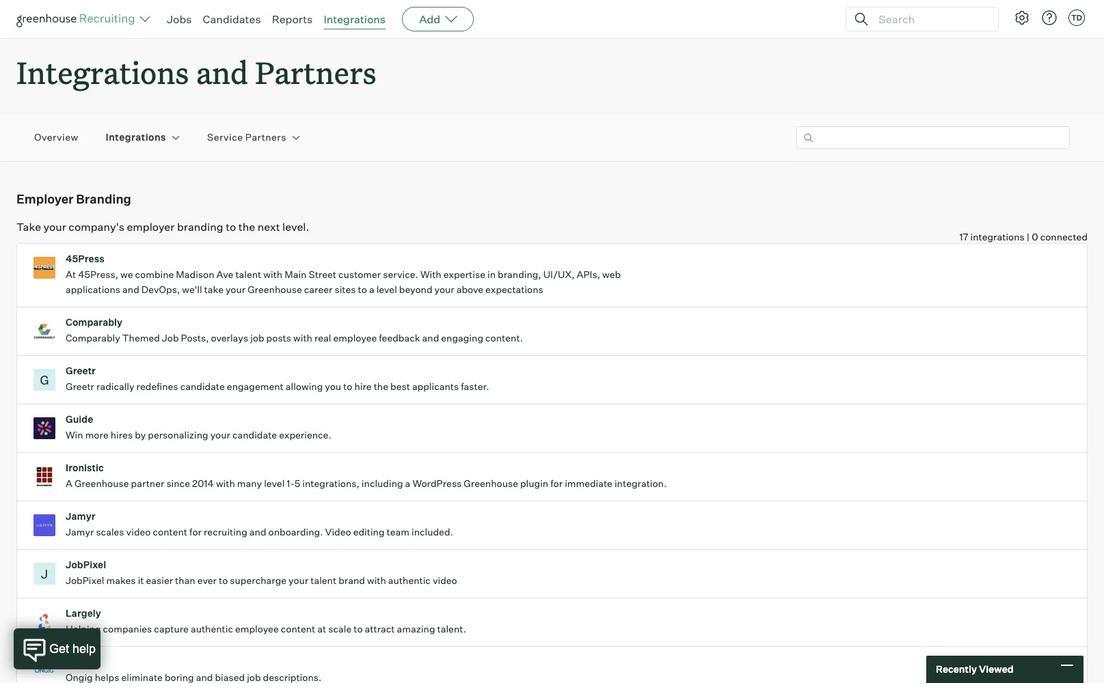 Task type: vqa. For each thing, say whether or not it's contained in the screenshot.
the topmost 'or'
no



Task type: locate. For each thing, give the bounding box(es) containing it.
greetr up the guide
[[66, 381, 94, 393]]

a right including on the bottom of page
[[405, 478, 410, 490]]

level left 1-
[[264, 478, 285, 490]]

jamyr left the scales
[[66, 527, 94, 538]]

greenhouse down main
[[248, 284, 302, 295]]

a inside 45press at 45press, we combine madison ave talent with main street customer service. with expertise in branding, ui/ux, apis, web applications and devops, we'll take your greenhouse career sites to a level beyond your above expectations
[[369, 284, 374, 295]]

hire
[[354, 381, 372, 393]]

partners down reports
[[255, 52, 376, 92]]

for
[[551, 478, 563, 490], [189, 527, 202, 538]]

plugin
[[520, 478, 548, 490]]

overview
[[34, 132, 78, 143]]

authentic
[[388, 575, 431, 587], [191, 624, 233, 635]]

video
[[325, 527, 351, 538]]

0 vertical spatial talent
[[235, 269, 261, 280]]

company's
[[69, 220, 124, 234]]

talent right ave
[[235, 269, 261, 280]]

and inside jamyr jamyr scales video content for recruiting and onboarding. video editing team included.
[[249, 527, 266, 538]]

1 horizontal spatial authentic
[[388, 575, 431, 587]]

0 vertical spatial candidate
[[180, 381, 225, 393]]

greenhouse
[[248, 284, 302, 295], [75, 478, 129, 490], [464, 478, 518, 490]]

1 vertical spatial greetr
[[66, 381, 94, 393]]

overlays
[[211, 332, 248, 344]]

2 horizontal spatial greenhouse
[[464, 478, 518, 490]]

your right "supercharge" on the left of page
[[289, 575, 309, 587]]

editing
[[353, 527, 385, 538]]

authentic inside largely helping companies capture authentic employee content at scale to attract amazing talent.
[[191, 624, 233, 635]]

job
[[250, 332, 264, 344]]

45press at 45press, we combine madison ave talent with main street customer service. with expertise in branding, ui/ux, apis, web applications and devops, we'll take your greenhouse career sites to a level beyond your above expectations
[[66, 253, 621, 295]]

the right hire
[[374, 381, 388, 393]]

1 horizontal spatial for
[[551, 478, 563, 490]]

allowing
[[286, 381, 323, 393]]

0 vertical spatial jamyr
[[66, 511, 95, 522]]

1 vertical spatial authentic
[[191, 624, 233, 635]]

including
[[362, 478, 403, 490]]

0 horizontal spatial candidate
[[180, 381, 225, 393]]

and right recruiting on the bottom left
[[249, 527, 266, 538]]

1 vertical spatial for
[[189, 527, 202, 538]]

your right personalizing
[[210, 430, 230, 441]]

and down we
[[122, 284, 139, 295]]

take
[[16, 220, 41, 234]]

a
[[66, 478, 72, 490]]

jobpixel down the scales
[[66, 559, 106, 571]]

1 horizontal spatial video
[[433, 575, 457, 587]]

1 vertical spatial a
[[405, 478, 410, 490]]

devops,
[[141, 284, 180, 295]]

integrations and partners
[[16, 52, 376, 92]]

content inside jamyr jamyr scales video content for recruiting and onboarding. video editing team included.
[[153, 527, 187, 538]]

candidate up guide win more hires by personalizing your candidate experience.
[[180, 381, 225, 393]]

your inside 'jobpixel jobpixel makes it easier than ever to supercharge your talent brand with authentic video'
[[289, 575, 309, 587]]

0 horizontal spatial integrations link
[[106, 131, 166, 144]]

greetr right g at bottom
[[66, 365, 96, 377]]

connected
[[1040, 231, 1088, 243]]

0 vertical spatial a
[[369, 284, 374, 295]]

candidate down engagement on the bottom left
[[232, 430, 277, 441]]

guide win more hires by personalizing your candidate experience.
[[66, 414, 331, 441]]

level.
[[282, 220, 309, 234]]

brand
[[339, 575, 365, 587]]

1 horizontal spatial a
[[405, 478, 410, 490]]

helping
[[66, 624, 101, 635]]

candidate inside greetr greetr radically redefines candidate engagement allowing you to hire the best applicants faster.
[[180, 381, 225, 393]]

content left at
[[281, 624, 315, 635]]

add button
[[402, 7, 474, 31]]

2 comparably from the top
[[66, 332, 120, 344]]

greenhouse recruiting image
[[16, 11, 139, 27]]

employee right the real
[[333, 332, 377, 344]]

greenhouse down ironistic
[[75, 478, 129, 490]]

for left recruiting on the bottom left
[[189, 527, 202, 538]]

0 vertical spatial comparably
[[66, 317, 122, 328]]

0 horizontal spatial employee
[[235, 624, 279, 635]]

with right brand
[[367, 575, 386, 587]]

0 vertical spatial level
[[377, 284, 397, 295]]

content inside largely helping companies capture authentic employee content at scale to attract amazing talent.
[[281, 624, 315, 635]]

and inside comparably comparably themed job posts, overlays job posts with real employee feedback and engaging content.
[[422, 332, 439, 344]]

branding
[[177, 220, 223, 234]]

level down 'service.' in the left of the page
[[377, 284, 397, 295]]

1 horizontal spatial content
[[281, 624, 315, 635]]

ever
[[197, 575, 217, 587]]

0 horizontal spatial video
[[126, 527, 151, 538]]

the
[[238, 220, 255, 234], [374, 381, 388, 393]]

authentic up amazing
[[388, 575, 431, 587]]

0 vertical spatial for
[[551, 478, 563, 490]]

1 horizontal spatial level
[[377, 284, 397, 295]]

1 vertical spatial jamyr
[[66, 527, 94, 538]]

employee down "supercharge" on the left of page
[[235, 624, 279, 635]]

street
[[309, 269, 336, 280]]

with inside 'jobpixel jobpixel makes it easier than ever to supercharge your talent brand with authentic video'
[[367, 575, 386, 587]]

jamyr down a
[[66, 511, 95, 522]]

comparably down applications
[[66, 317, 122, 328]]

jobs
[[167, 12, 192, 26]]

1 horizontal spatial candidate
[[232, 430, 277, 441]]

0 vertical spatial video
[[126, 527, 151, 538]]

with inside ironistic a greenhouse partner since 2014 with many level 1-5 integrations, including a wordpress greenhouse plugin for immediate integration.
[[216, 478, 235, 490]]

0 horizontal spatial the
[[238, 220, 255, 234]]

integrations
[[324, 12, 386, 26], [16, 52, 189, 92], [106, 132, 166, 143]]

1 vertical spatial jobpixel
[[66, 575, 104, 587]]

and
[[196, 52, 248, 92], [122, 284, 139, 295], [422, 332, 439, 344], [249, 527, 266, 538]]

with right 2014
[[216, 478, 235, 490]]

0 horizontal spatial for
[[189, 527, 202, 538]]

0 horizontal spatial authentic
[[191, 624, 233, 635]]

web
[[602, 269, 621, 280]]

best
[[390, 381, 410, 393]]

1 vertical spatial content
[[281, 624, 315, 635]]

for right plugin
[[551, 478, 563, 490]]

video
[[126, 527, 151, 538], [433, 575, 457, 587]]

with
[[420, 269, 441, 280]]

1 vertical spatial comparably
[[66, 332, 120, 344]]

service partners
[[207, 132, 286, 143]]

1 vertical spatial integrations
[[16, 52, 189, 92]]

0 vertical spatial employee
[[333, 332, 377, 344]]

career
[[304, 284, 333, 295]]

onboarding.
[[268, 527, 323, 538]]

employee
[[333, 332, 377, 344], [235, 624, 279, 635]]

apis,
[[577, 269, 600, 280]]

video right the scales
[[126, 527, 151, 538]]

next
[[258, 220, 280, 234]]

0 horizontal spatial a
[[369, 284, 374, 295]]

employer
[[127, 220, 175, 234]]

1 vertical spatial partners
[[245, 132, 286, 143]]

viewed
[[979, 664, 1014, 676]]

1 vertical spatial talent
[[311, 575, 337, 587]]

for inside ironistic a greenhouse partner since 2014 with many level 1-5 integrations, including a wordpress greenhouse plugin for immediate integration.
[[551, 478, 563, 490]]

1 horizontal spatial employee
[[333, 332, 377, 344]]

jobpixel
[[66, 559, 106, 571], [66, 575, 104, 587]]

1 vertical spatial video
[[433, 575, 457, 587]]

jobpixel up largely
[[66, 575, 104, 587]]

content.
[[485, 332, 523, 344]]

faster.
[[461, 381, 489, 393]]

hires
[[111, 430, 133, 441]]

1 horizontal spatial integrations link
[[324, 12, 386, 26]]

0 horizontal spatial content
[[153, 527, 187, 538]]

17 integrations | 0 connected
[[960, 231, 1088, 243]]

authentic right capture
[[191, 624, 233, 635]]

integrations for the top the integrations link
[[324, 12, 386, 26]]

attract
[[365, 624, 395, 635]]

a inside ironistic a greenhouse partner since 2014 with many level 1-5 integrations, including a wordpress greenhouse plugin for immediate integration.
[[405, 478, 410, 490]]

to right you
[[343, 381, 352, 393]]

to down customer
[[358, 284, 367, 295]]

a down customer
[[369, 284, 374, 295]]

g
[[40, 373, 49, 388]]

0 vertical spatial content
[[153, 527, 187, 538]]

Search text field
[[875, 9, 986, 29]]

0 vertical spatial integrations link
[[324, 12, 386, 26]]

applicants
[[412, 381, 459, 393]]

0 horizontal spatial level
[[264, 478, 285, 490]]

makes
[[106, 575, 136, 587]]

recruiting
[[204, 527, 247, 538]]

to right ever
[[219, 575, 228, 587]]

1 jobpixel from the top
[[66, 559, 106, 571]]

guide
[[66, 414, 93, 425]]

1 horizontal spatial greenhouse
[[248, 284, 302, 295]]

1 vertical spatial level
[[264, 478, 285, 490]]

to right scale
[[354, 624, 363, 635]]

themed
[[122, 332, 160, 344]]

2 jamyr from the top
[[66, 527, 94, 538]]

0 vertical spatial greetr
[[66, 365, 96, 377]]

branding
[[76, 192, 131, 207]]

0 vertical spatial jobpixel
[[66, 559, 106, 571]]

0 vertical spatial integrations
[[324, 12, 386, 26]]

2 vertical spatial integrations
[[106, 132, 166, 143]]

scales
[[96, 527, 124, 538]]

content down since
[[153, 527, 187, 538]]

scale
[[328, 624, 352, 635]]

1 horizontal spatial talent
[[311, 575, 337, 587]]

the left next
[[238, 220, 255, 234]]

comparably left themed
[[66, 332, 120, 344]]

jamyr
[[66, 511, 95, 522], [66, 527, 94, 538]]

1 vertical spatial employee
[[235, 624, 279, 635]]

ongig
[[66, 657, 94, 668]]

and right feedback
[[422, 332, 439, 344]]

integrations
[[971, 231, 1025, 243]]

immediate
[[565, 478, 613, 490]]

included.
[[412, 527, 453, 538]]

1 horizontal spatial the
[[374, 381, 388, 393]]

posts,
[[181, 332, 209, 344]]

applications
[[66, 284, 120, 295]]

your right take
[[43, 220, 66, 234]]

1 vertical spatial the
[[374, 381, 388, 393]]

0 vertical spatial authentic
[[388, 575, 431, 587]]

at
[[317, 624, 326, 635]]

overview link
[[34, 131, 78, 144]]

personalizing
[[148, 430, 208, 441]]

with left the real
[[293, 332, 312, 344]]

with left main
[[263, 269, 283, 280]]

employee inside largely helping companies capture authentic employee content at scale to attract amazing talent.
[[235, 624, 279, 635]]

0 horizontal spatial talent
[[235, 269, 261, 280]]

main
[[285, 269, 307, 280]]

talent left brand
[[311, 575, 337, 587]]

ui/ux,
[[543, 269, 575, 280]]

j
[[41, 567, 48, 582]]

0 horizontal spatial greenhouse
[[75, 478, 129, 490]]

1 vertical spatial candidate
[[232, 430, 277, 441]]

branding,
[[498, 269, 541, 280]]

1 jamyr from the top
[[66, 511, 95, 522]]

None text field
[[797, 126, 1070, 149]]

greenhouse left plugin
[[464, 478, 518, 490]]

partners right service
[[245, 132, 286, 143]]

45press,
[[78, 269, 118, 280]]

greetr
[[66, 365, 96, 377], [66, 381, 94, 393]]

video up 'talent.' at the left of the page
[[433, 575, 457, 587]]

madison
[[176, 269, 214, 280]]



Task type: describe. For each thing, give the bounding box(es) containing it.
by
[[135, 430, 146, 441]]

with inside comparably comparably themed job posts, overlays job posts with real employee feedback and engaging content.
[[293, 332, 312, 344]]

authentic inside 'jobpixel jobpixel makes it easier than ever to supercharge your talent brand with authentic video'
[[388, 575, 431, 587]]

combine
[[135, 269, 174, 280]]

radically
[[96, 381, 134, 393]]

talent inside 45press at 45press, we combine madison ave talent with main street customer service. with expertise in branding, ui/ux, apis, web applications and devops, we'll take your greenhouse career sites to a level beyond your above expectations
[[235, 269, 261, 280]]

0
[[1032, 231, 1038, 243]]

jamyr jamyr scales video content for recruiting and onboarding. video editing team included.
[[66, 511, 453, 538]]

companies
[[103, 624, 152, 635]]

ironistic
[[66, 462, 104, 474]]

your down ave
[[226, 284, 246, 295]]

0 vertical spatial partners
[[255, 52, 376, 92]]

|
[[1027, 231, 1030, 243]]

expectations
[[486, 284, 543, 295]]

and down candidates link
[[196, 52, 248, 92]]

to inside 45press at 45press, we combine madison ave talent with main street customer service. with expertise in branding, ui/ux, apis, web applications and devops, we'll take your greenhouse career sites to a level beyond your above expectations
[[358, 284, 367, 295]]

greetr greetr radically redefines candidate engagement allowing you to hire the best applicants faster.
[[66, 365, 489, 393]]

win
[[66, 430, 83, 441]]

you
[[325, 381, 341, 393]]

for inside jamyr jamyr scales video content for recruiting and onboarding. video editing team included.
[[189, 527, 202, 538]]

1 vertical spatial integrations link
[[106, 131, 166, 144]]

posts
[[266, 332, 291, 344]]

reports link
[[272, 12, 313, 26]]

capture
[[154, 624, 189, 635]]

talent inside 'jobpixel jobpixel makes it easier than ever to supercharge your talent brand with authentic video'
[[311, 575, 337, 587]]

wordpress
[[413, 478, 462, 490]]

largely
[[66, 608, 101, 620]]

comparably comparably themed job posts, overlays job posts with real employee feedback and engaging content.
[[66, 317, 523, 344]]

td
[[1071, 13, 1082, 23]]

integrations for integrations and partners
[[16, 52, 189, 92]]

candidates link
[[203, 12, 261, 26]]

in
[[487, 269, 496, 280]]

employer
[[16, 192, 74, 207]]

service.
[[383, 269, 418, 280]]

0 vertical spatial the
[[238, 220, 255, 234]]

to inside greetr greetr radically redefines candidate engagement allowing you to hire the best applicants faster.
[[343, 381, 352, 393]]

2 jobpixel from the top
[[66, 575, 104, 587]]

integrations for bottommost the integrations link
[[106, 132, 166, 143]]

it
[[138, 575, 144, 587]]

level inside ironistic a greenhouse partner since 2014 with many level 1-5 integrations, including a wordpress greenhouse plugin for immediate integration.
[[264, 478, 285, 490]]

td button
[[1066, 7, 1088, 29]]

service
[[207, 132, 243, 143]]

partner
[[131, 478, 164, 490]]

expertise
[[444, 269, 485, 280]]

since
[[166, 478, 190, 490]]

above
[[457, 284, 483, 295]]

job
[[162, 332, 179, 344]]

employer branding
[[16, 192, 131, 207]]

video inside jamyr jamyr scales video content for recruiting and onboarding. video editing team included.
[[126, 527, 151, 538]]

reports
[[272, 12, 313, 26]]

beyond
[[399, 284, 432, 295]]

to right the branding
[[226, 220, 236, 234]]

the inside greetr greetr radically redefines candidate engagement allowing you to hire the best applicants faster.
[[374, 381, 388, 393]]

more
[[85, 430, 108, 441]]

candidates
[[203, 12, 261, 26]]

employee inside comparably comparably themed job posts, overlays job posts with real employee feedback and engaging content.
[[333, 332, 377, 344]]

easier
[[146, 575, 173, 587]]

we
[[120, 269, 133, 280]]

talent.
[[437, 624, 466, 635]]

experience.
[[279, 430, 331, 441]]

level inside 45press at 45press, we combine madison ave talent with main street customer service. with expertise in branding, ui/ux, apis, web applications and devops, we'll take your greenhouse career sites to a level beyond your above expectations
[[377, 284, 397, 295]]

ave
[[216, 269, 233, 280]]

with inside 45press at 45press, we combine madison ave talent with main street customer service. with expertise in branding, ui/ux, apis, web applications and devops, we'll take your greenhouse career sites to a level beyond your above expectations
[[263, 269, 283, 280]]

recently
[[936, 664, 977, 676]]

engaging
[[441, 332, 483, 344]]

1 greetr from the top
[[66, 365, 96, 377]]

17
[[960, 231, 968, 243]]

jobs link
[[167, 12, 192, 26]]

video inside 'jobpixel jobpixel makes it easier than ever to supercharge your talent brand with authentic video'
[[433, 575, 457, 587]]

and inside 45press at 45press, we combine madison ave talent with main street customer service. with expertise in branding, ui/ux, apis, web applications and devops, we'll take your greenhouse career sites to a level beyond your above expectations
[[122, 284, 139, 295]]

service partners link
[[207, 131, 286, 144]]

1-
[[287, 478, 295, 490]]

largely helping companies capture authentic employee content at scale to attract amazing talent.
[[66, 608, 466, 635]]

candidate inside guide win more hires by personalizing your candidate experience.
[[232, 430, 277, 441]]

45press
[[66, 253, 104, 265]]

ironistic a greenhouse partner since 2014 with many level 1-5 integrations, including a wordpress greenhouse plugin for immediate integration.
[[66, 462, 667, 490]]

greenhouse inside 45press at 45press, we combine madison ave talent with main street customer service. with expertise in branding, ui/ux, apis, web applications and devops, we'll take your greenhouse career sites to a level beyond your above expectations
[[248, 284, 302, 295]]

many
[[237, 478, 262, 490]]

2014
[[192, 478, 214, 490]]

your down with
[[435, 284, 454, 295]]

to inside 'jobpixel jobpixel makes it easier than ever to supercharge your talent brand with authentic video'
[[219, 575, 228, 587]]

at
[[66, 269, 76, 280]]

take your company's employer branding to the next level.
[[16, 220, 309, 234]]

add
[[419, 12, 440, 26]]

ongig link
[[17, 648, 1087, 684]]

to inside largely helping companies capture authentic employee content at scale to attract amazing talent.
[[354, 624, 363, 635]]

engagement
[[227, 381, 284, 393]]

team
[[387, 527, 410, 538]]

1 comparably from the top
[[66, 317, 122, 328]]

5
[[295, 478, 300, 490]]

your inside guide win more hires by personalizing your candidate experience.
[[210, 430, 230, 441]]

2 greetr from the top
[[66, 381, 94, 393]]

configure image
[[1014, 10, 1030, 26]]

we'll
[[182, 284, 202, 295]]

integration.
[[615, 478, 667, 490]]

take
[[204, 284, 224, 295]]



